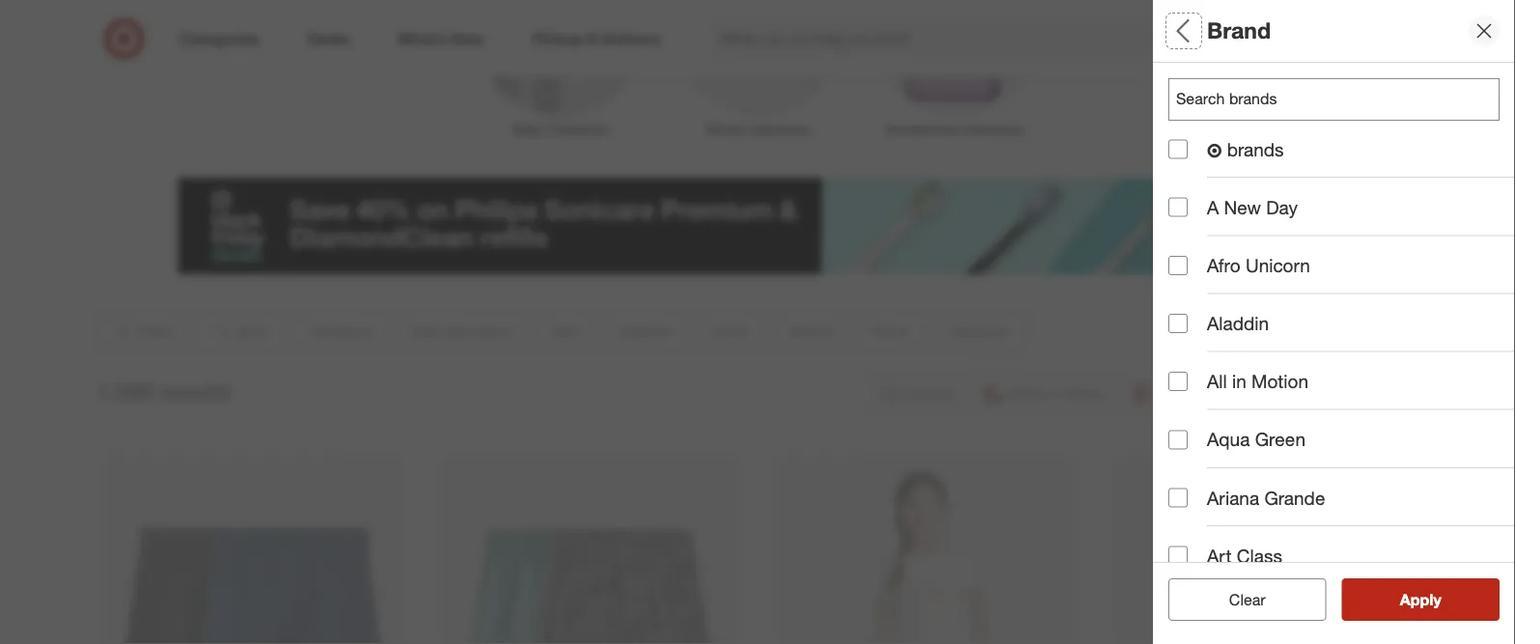 Task type: vqa. For each thing, say whether or not it's contained in the screenshot.
first when from right
no



Task type: describe. For each thing, give the bounding box(es) containing it.
women;
[[1168, 168, 1218, 185]]

green
[[1255, 428, 1306, 451]]

class
[[1237, 545, 1282, 567]]

color
[[1168, 346, 1216, 369]]

size button
[[1168, 198, 1515, 266]]

Afro Unicorn checkbox
[[1168, 256, 1188, 275]]

baby clearance link
[[462, 0, 659, 139]]

see results
[[1380, 590, 1462, 609]]

accessories
[[885, 121, 959, 138]]

clearance for accessories clearance
[[963, 121, 1024, 138]]

unicorn
[[1246, 254, 1310, 276]]

brand dialog
[[1153, 0, 1515, 644]]

a new day
[[1207, 196, 1298, 218]]

art
[[1207, 545, 1232, 567]]

clear all
[[1219, 590, 1275, 609]]

aqua green
[[1207, 428, 1306, 451]]

shoes clearance link
[[659, 0, 856, 139]]

shoes clearance
[[706, 121, 809, 138]]

discount button
[[1168, 536, 1515, 604]]

results for see results
[[1412, 590, 1462, 609]]

sponsored
[[1280, 275, 1337, 290]]

general
[[1257, 168, 1305, 185]]

accessories clearance link
[[856, 0, 1054, 139]]

see
[[1380, 590, 1407, 609]]

gender button
[[1168, 266, 1515, 333]]

size for size grouping women; adult general extended
[[1168, 144, 1205, 166]]

price button
[[1168, 468, 1515, 536]]

in
[[1232, 370, 1246, 393]]

category
[[1168, 83, 1249, 105]]

a
[[1207, 196, 1219, 218]]

brand inside dialog
[[1207, 17, 1271, 44]]

adult
[[1222, 168, 1254, 185]]

clearance for shoes clearance
[[748, 121, 809, 138]]

all
[[1260, 590, 1275, 609]]

gold;
[[1168, 371, 1201, 388]]

¬ brands
[[1207, 138, 1284, 162]]

clear for clear
[[1229, 590, 1266, 609]]

see results button
[[1342, 578, 1500, 621]]

apply
[[1400, 590, 1441, 609]]

1,096 results
[[97, 377, 231, 404]]

motion
[[1252, 370, 1308, 393]]

all for all filters
[[1168, 17, 1195, 44]]

all for all in motion
[[1207, 370, 1227, 393]]

discount
[[1168, 556, 1247, 578]]

aladdin
[[1207, 312, 1269, 335]]

day
[[1266, 196, 1298, 218]]



Task type: locate. For each thing, give the bounding box(es) containing it.
0 vertical spatial brand
[[1207, 17, 1271, 44]]

brand down all in motion option
[[1168, 421, 1221, 443]]

clear all button
[[1168, 578, 1326, 621]]

new
[[1224, 196, 1261, 218]]

art class
[[1207, 545, 1282, 567]]

Aqua Green checkbox
[[1168, 430, 1188, 449]]

0 horizontal spatial all
[[1168, 17, 1195, 44]]

brown
[[1205, 371, 1244, 388]]

0 vertical spatial size
[[1168, 144, 1205, 166]]

clear
[[1219, 590, 1256, 609], [1229, 590, 1266, 609]]

2 horizontal spatial clearance
[[963, 121, 1024, 138]]

1 horizontal spatial clearance
[[748, 121, 809, 138]]

0 vertical spatial results
[[159, 377, 231, 404]]

clearance right shoes on the top of the page
[[748, 121, 809, 138]]

clear down art class
[[1229, 590, 1266, 609]]

gender
[[1168, 285, 1232, 308]]

all inside the brand dialog
[[1207, 370, 1227, 393]]

results
[[159, 377, 231, 404], [1412, 590, 1462, 609]]

results right 1,096
[[159, 377, 231, 404]]

¬
[[1207, 139, 1222, 162]]

filters
[[1201, 17, 1261, 44]]

All in Motion checkbox
[[1168, 372, 1188, 391]]

2 clearance from the left
[[748, 121, 809, 138]]

all filters
[[1168, 17, 1261, 44]]

A New Day checkbox
[[1168, 198, 1188, 217]]

grouping
[[1210, 144, 1291, 166]]

size up women;
[[1168, 144, 1205, 166]]

afro
[[1207, 254, 1241, 276]]

1 vertical spatial brand
[[1168, 421, 1221, 443]]

1 horizontal spatial all
[[1207, 370, 1227, 393]]

clear for clear all
[[1219, 590, 1256, 609]]

1 clearance from the left
[[547, 121, 608, 138]]

all left "in"
[[1207, 370, 1227, 393]]

1 vertical spatial all
[[1207, 370, 1227, 393]]

none text field inside the brand dialog
[[1168, 78, 1500, 121]]

baby
[[512, 121, 543, 138]]

all in motion
[[1207, 370, 1308, 393]]

1,096
[[97, 377, 153, 404]]

accessories clearance
[[885, 121, 1024, 138]]

results inside button
[[1412, 590, 1462, 609]]

color gold; brown
[[1168, 346, 1244, 388]]

Ariana Grande checkbox
[[1168, 488, 1188, 507]]

1 horizontal spatial results
[[1412, 590, 1462, 609]]

all
[[1168, 17, 1195, 44], [1207, 370, 1227, 393]]

1 clear from the left
[[1219, 590, 1256, 609]]

brand
[[1207, 17, 1271, 44], [1168, 421, 1221, 443]]

clear left all
[[1219, 590, 1256, 609]]

advertisement region
[[178, 178, 1337, 274]]

clear inside the brand dialog
[[1229, 590, 1266, 609]]

2 clear from the left
[[1229, 590, 1266, 609]]

size for size
[[1168, 218, 1205, 240]]

all left filters
[[1168, 17, 1195, 44]]

baby clearance
[[512, 121, 608, 138]]

search button
[[1176, 17, 1222, 64]]

clear button
[[1168, 578, 1326, 621]]

all inside dialog
[[1168, 17, 1195, 44]]

size inside button
[[1168, 218, 1205, 240]]

Art Class checkbox
[[1168, 546, 1188, 565]]

0 horizontal spatial clearance
[[547, 121, 608, 138]]

results for 1,096 results
[[159, 377, 231, 404]]

None text field
[[1168, 78, 1500, 121]]

all filters dialog
[[1153, 0, 1515, 644]]

shoes
[[706, 121, 744, 138]]

ariana
[[1207, 487, 1259, 509]]

1 size from the top
[[1168, 144, 1205, 166]]

None checkbox
[[1168, 140, 1188, 159]]

afro unicorn
[[1207, 254, 1310, 276]]

aqua
[[1207, 428, 1250, 451]]

1 vertical spatial size
[[1168, 218, 1205, 240]]

clear inside all filters dialog
[[1219, 590, 1256, 609]]

3 clearance from the left
[[963, 121, 1024, 138]]

apply button
[[1342, 578, 1500, 621]]

Aladdin checkbox
[[1168, 314, 1188, 333]]

clearance right baby at the left
[[547, 121, 608, 138]]

brands
[[1227, 138, 1284, 160]]

0 vertical spatial all
[[1168, 17, 1195, 44]]

0 horizontal spatial results
[[159, 377, 231, 404]]

brand inside button
[[1168, 421, 1221, 443]]

clearance for baby clearance
[[547, 121, 608, 138]]

price
[[1168, 488, 1214, 510]]

clearance
[[547, 121, 608, 138], [748, 121, 809, 138], [963, 121, 1024, 138]]

search
[[1176, 31, 1222, 50]]

grande
[[1264, 487, 1325, 509]]

brand up "category"
[[1207, 17, 1271, 44]]

size inside size grouping women; adult general extended
[[1168, 144, 1205, 166]]

results right 'see'
[[1412, 590, 1462, 609]]

What can we help you find? suggestions appear below search field
[[708, 17, 1189, 60]]

size
[[1168, 144, 1205, 166], [1168, 218, 1205, 240]]

extended
[[1308, 168, 1367, 185]]

brand button
[[1168, 401, 1515, 468]]

size grouping women; adult general extended
[[1168, 144, 1367, 185]]

1 vertical spatial results
[[1412, 590, 1462, 609]]

category button
[[1168, 63, 1515, 130]]

size down a new day option
[[1168, 218, 1205, 240]]

ariana grande
[[1207, 487, 1325, 509]]

2 size from the top
[[1168, 218, 1205, 240]]

clearance right accessories
[[963, 121, 1024, 138]]



